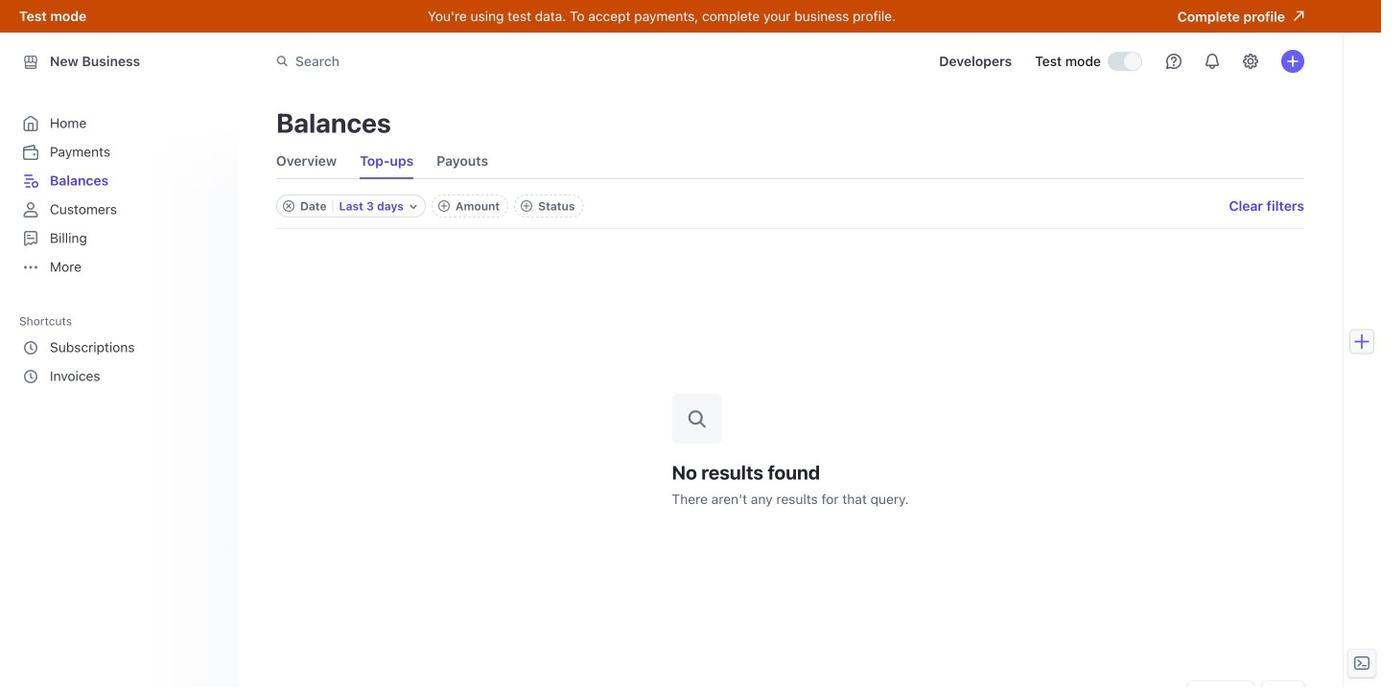 Task type: vqa. For each thing, say whether or not it's contained in the screenshot.
Manage shortcuts icon
yes



Task type: locate. For each thing, give the bounding box(es) containing it.
tab list
[[276, 144, 489, 178]]

add status image
[[521, 201, 533, 212]]

toolbar
[[276, 195, 584, 218]]

Search text field
[[265, 44, 806, 79]]

manage shortcuts image
[[203, 316, 215, 327]]

notifications image
[[1205, 54, 1221, 69]]

1 shortcuts element from the top
[[19, 308, 223, 391]]

shortcuts element
[[19, 308, 223, 391], [19, 334, 219, 391]]

None search field
[[265, 44, 806, 79]]

Test mode checkbox
[[1109, 53, 1142, 70]]

core navigation links element
[[19, 109, 219, 282]]

remove date image
[[283, 201, 295, 212]]

settings image
[[1244, 54, 1259, 69]]



Task type: describe. For each thing, give the bounding box(es) containing it.
2 shortcuts element from the top
[[19, 334, 219, 391]]

add amount image
[[438, 201, 450, 212]]

help image
[[1167, 54, 1182, 69]]

edit date image
[[410, 203, 417, 211]]



